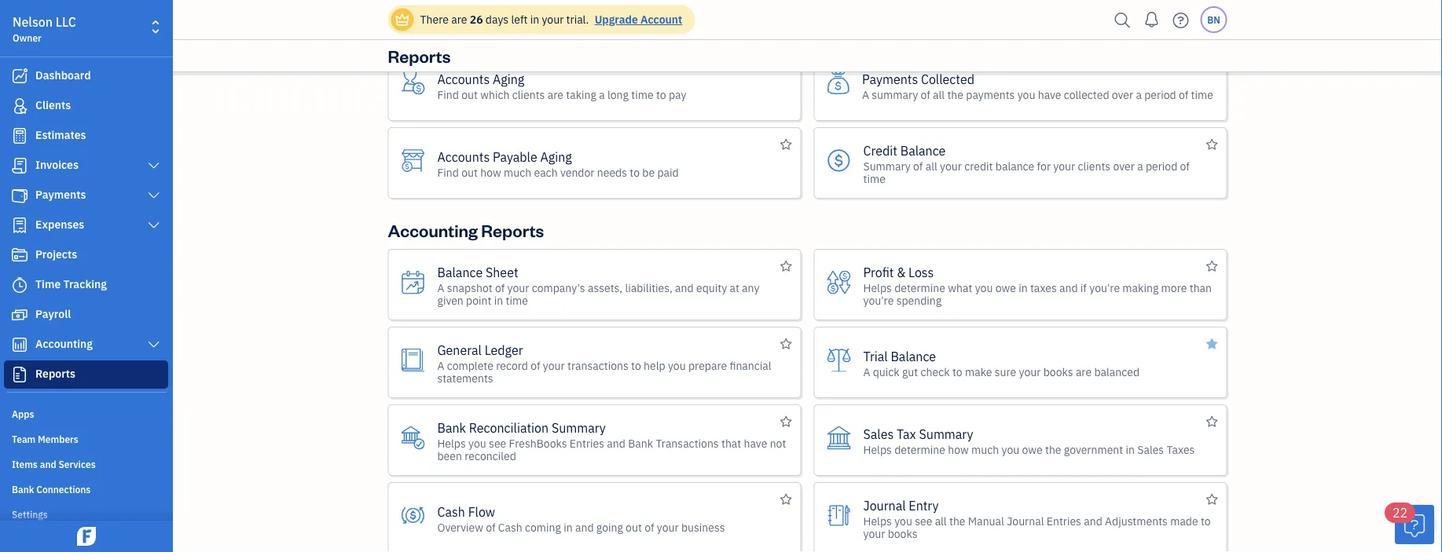 Task type: vqa. For each thing, say whether or not it's contained in the screenshot.
AGING in the the accounts aging find out which clients are taking a long time to pay
yes



Task type: locate. For each thing, give the bounding box(es) containing it.
1 vertical spatial how
[[949, 443, 969, 457]]

1 horizontal spatial summary
[[864, 159, 911, 173]]

helps left reconciliation
[[438, 436, 466, 451]]

helps for bank reconciliation summary
[[438, 436, 466, 451]]

0 horizontal spatial bank
[[12, 484, 34, 496]]

period inside payments collected a summary of all the payments you have collected over a period of time
[[1145, 87, 1177, 102]]

the left government
[[1046, 443, 1062, 457]]

and left adjustments
[[1085, 514, 1103, 529]]

helps inside sales tax summary helps determine how much you owe the government in sales taxes
[[864, 443, 892, 457]]

make
[[966, 365, 993, 379]]

quick
[[873, 365, 900, 379]]

1 horizontal spatial owe
[[1023, 443, 1043, 457]]

of inside 'balance sheet a snapshot of your company's assets, liabilities, and equity at any given point in time'
[[495, 281, 505, 295]]

the left payments
[[948, 87, 964, 102]]

accounts left payable
[[438, 149, 490, 165]]

time right long
[[632, 87, 654, 102]]

update favorite status for payments collected image
[[1207, 57, 1218, 77]]

summary inside credit balance summary of all your credit balance for your clients over a period of time
[[864, 159, 911, 173]]

find inside "accounts aging find out which clients are taking a long time to pay"
[[438, 87, 459, 102]]

taking
[[566, 87, 597, 102]]

to left 'help'
[[631, 359, 641, 373]]

1 vertical spatial accounts
[[438, 149, 490, 165]]

to right made
[[1202, 514, 1212, 529]]

in inside 'balance sheet a snapshot of your company's assets, liabilities, and equity at any given point in time'
[[494, 293, 503, 308]]

0 vertical spatial balance
[[901, 142, 946, 159]]

a left summary
[[863, 87, 870, 102]]

3 chevron large down image from the top
[[147, 339, 161, 351]]

chevron large down image
[[147, 190, 161, 202]]

helps inside journal entry helps you see all the manual journal entries and adjustments made to your books
[[864, 514, 892, 529]]

chevron large down image inside expenses link
[[147, 219, 161, 232]]

0 vertical spatial all
[[933, 87, 945, 102]]

are left 26
[[452, 12, 467, 27]]

a left complete
[[438, 359, 445, 373]]

much inside accounts payable aging find out how much each vendor needs to be paid
[[504, 165, 532, 180]]

a inside 'balance sheet a snapshot of your company's assets, liabilities, and equity at any given point in time'
[[438, 281, 445, 295]]

bank left transactions
[[628, 436, 654, 451]]

payments left collected
[[863, 71, 919, 87]]

and inside journal entry helps you see all the manual journal entries and adjustments made to your books
[[1085, 514, 1103, 529]]

update favorite status for balance sheet image
[[781, 257, 792, 276]]

2 vertical spatial payments
[[35, 188, 86, 202]]

1 vertical spatial determine
[[895, 443, 946, 457]]

bank reconciliation summary helps you see freshbooks entries and bank transactions that have not been reconciled
[[438, 420, 787, 464]]

profit & loss helps determine what you owe in taxes and if you're making more than you're spending
[[864, 264, 1213, 308]]

1 horizontal spatial clients
[[1078, 159, 1111, 173]]

accounts inside "accounts aging find out which clients are taking a long time to pay"
[[438, 71, 490, 87]]

reports link
[[4, 361, 168, 389]]

to left pay
[[657, 87, 667, 102]]

a inside 'general ledger a complete record of your transactions to help you prepare financial statements'
[[438, 359, 445, 373]]

update favorite status for accounts aging image
[[781, 57, 792, 77]]

cash left flow
[[438, 504, 465, 521]]

all for entry
[[935, 514, 947, 529]]

over
[[1113, 87, 1134, 102], [1114, 159, 1135, 173]]

payments inside payments collected a summary of all the payments you have collected over a period of time
[[863, 71, 919, 87]]

much left each
[[504, 165, 532, 180]]

a inside payments collected a summary of all the payments you have collected over a period of time
[[1137, 87, 1143, 102]]

2 vertical spatial are
[[1076, 365, 1092, 379]]

2 find from the top
[[438, 165, 459, 180]]

all
[[933, 87, 945, 102], [926, 159, 938, 173], [935, 514, 947, 529]]

to
[[657, 87, 667, 102], [630, 165, 640, 180], [631, 359, 641, 373], [953, 365, 963, 379], [1202, 514, 1212, 529]]

update favorite status for cash flow image
[[781, 491, 792, 510]]

accounts payable aging find out how much each vendor needs to be paid
[[438, 149, 679, 180]]

journal left entry
[[864, 498, 906, 514]]

summary right tax
[[920, 426, 974, 443]]

0 vertical spatial over
[[1113, 87, 1134, 102]]

26
[[470, 12, 483, 27]]

clients inside "accounts aging find out which clients are taking a long time to pay"
[[512, 87, 545, 102]]

1 vertical spatial entries
[[1047, 514, 1082, 529]]

clients right which
[[512, 87, 545, 102]]

0 vertical spatial the
[[948, 87, 964, 102]]

2 horizontal spatial summary
[[920, 426, 974, 443]]

time inside payments collected a summary of all the payments you have collected over a period of time
[[1192, 87, 1214, 102]]

manual
[[969, 514, 1005, 529]]

clients link
[[4, 92, 168, 120]]

1 vertical spatial owe
[[1023, 443, 1043, 457]]

and inside 'balance sheet a snapshot of your company's assets, liabilities, and equity at any given point in time'
[[676, 281, 694, 295]]

in right point in the bottom of the page
[[494, 293, 503, 308]]

0 vertical spatial find
[[438, 87, 459, 102]]

0 vertical spatial are
[[452, 12, 467, 27]]

accounting up snapshot
[[388, 219, 478, 241]]

have left collected
[[1039, 87, 1062, 102]]

helps left entry
[[864, 514, 892, 529]]

accounts down payments reports
[[438, 71, 490, 87]]

and inside main element
[[40, 458, 56, 471]]

point
[[466, 293, 492, 308]]

see left manual
[[915, 514, 933, 529]]

connections
[[36, 484, 91, 496]]

any
[[742, 281, 760, 295]]

owe inside sales tax summary helps determine how much you owe the government in sales taxes
[[1023, 443, 1043, 457]]

0 vertical spatial out
[[462, 87, 478, 102]]

main element
[[0, 0, 212, 553]]

services
[[59, 458, 96, 471]]

a inside credit balance summary of all your credit balance for your clients over a period of time
[[1138, 159, 1144, 173]]

are
[[452, 12, 467, 27], [548, 87, 564, 102], [1076, 365, 1092, 379]]

1 find from the top
[[438, 87, 459, 102]]

collected
[[922, 71, 975, 87]]

1 vertical spatial see
[[915, 514, 933, 529]]

1 vertical spatial aging
[[541, 149, 572, 165]]

helps inside bank reconciliation summary helps you see freshbooks entries and bank transactions that have not been reconciled
[[438, 436, 466, 451]]

&
[[897, 264, 906, 281]]

a inside payments collected a summary of all the payments you have collected over a period of time
[[863, 87, 870, 102]]

the inside payments collected a summary of all the payments you have collected over a period of time
[[948, 87, 964, 102]]

owe left government
[[1023, 443, 1043, 457]]

are inside trial balance a quick gut check to make sure your books are balanced
[[1076, 365, 1092, 379]]

are left taking
[[548, 87, 564, 102]]

0 vertical spatial determine
[[895, 281, 946, 295]]

summary inside bank reconciliation summary helps you see freshbooks entries and bank transactions that have not been reconciled
[[552, 420, 606, 436]]

chevron large down image for accounting
[[147, 339, 161, 351]]

helps
[[864, 281, 892, 295], [438, 436, 466, 451], [864, 443, 892, 457], [864, 514, 892, 529]]

over for credit balance
[[1114, 159, 1135, 173]]

your inside 'general ledger a complete record of your transactions to help you prepare financial statements'
[[543, 359, 565, 373]]

and left transactions
[[607, 436, 626, 451]]

1 horizontal spatial sales
[[1138, 443, 1165, 457]]

1 vertical spatial much
[[972, 443, 1000, 457]]

cash right flow
[[498, 521, 523, 535]]

determine inside sales tax summary helps determine how much you owe the government in sales taxes
[[895, 443, 946, 457]]

0 horizontal spatial accounting
[[35, 337, 93, 351]]

bank down items
[[12, 484, 34, 496]]

are left the balanced
[[1076, 365, 1092, 379]]

a for credit balance
[[1138, 159, 1144, 173]]

prepare
[[689, 359, 728, 373]]

all inside credit balance summary of all your credit balance for your clients over a period of time
[[926, 159, 938, 173]]

in inside sales tax summary helps determine how much you owe the government in sales taxes
[[1126, 443, 1135, 457]]

nelson llc owner
[[13, 14, 76, 44]]

0 horizontal spatial entries
[[570, 436, 605, 451]]

0 horizontal spatial much
[[504, 165, 532, 180]]

1 vertical spatial find
[[438, 165, 459, 180]]

payments left 26
[[388, 19, 466, 42]]

0 horizontal spatial owe
[[996, 281, 1017, 295]]

time inside "accounts aging find out which clients are taking a long time to pay"
[[632, 87, 654, 102]]

1 vertical spatial are
[[548, 87, 564, 102]]

a
[[863, 87, 870, 102], [438, 281, 445, 295], [438, 359, 445, 373], [864, 365, 871, 379]]

1 horizontal spatial books
[[1044, 365, 1074, 379]]

in right coming
[[564, 521, 573, 535]]

2 vertical spatial chevron large down image
[[147, 339, 161, 351]]

all right summary
[[933, 87, 945, 102]]

pay
[[669, 87, 687, 102]]

out left payable
[[462, 165, 478, 180]]

1 vertical spatial balance
[[438, 264, 483, 281]]

estimates link
[[4, 122, 168, 150]]

1 vertical spatial the
[[1046, 443, 1062, 457]]

summary
[[864, 159, 911, 173], [552, 420, 606, 436], [920, 426, 974, 443]]

2 vertical spatial the
[[950, 514, 966, 529]]

in right government
[[1126, 443, 1135, 457]]

2 vertical spatial out
[[626, 521, 642, 535]]

0 vertical spatial accounting
[[388, 219, 478, 241]]

accounting link
[[4, 331, 168, 359]]

time tracking
[[35, 277, 107, 292]]

out right going
[[626, 521, 642, 535]]

taxes
[[1031, 281, 1057, 295]]

all inside payments collected a summary of all the payments you have collected over a period of time
[[933, 87, 945, 102]]

0 vertical spatial books
[[1044, 365, 1074, 379]]

company's
[[532, 281, 586, 295]]

time tracking link
[[4, 271, 168, 300]]

2 horizontal spatial payments
[[863, 71, 919, 87]]

1 horizontal spatial aging
[[541, 149, 572, 165]]

balance inside credit balance summary of all your credit balance for your clients over a period of time
[[901, 142, 946, 159]]

entries left adjustments
[[1047, 514, 1082, 529]]

accounts inside accounts payable aging find out how much each vendor needs to be paid
[[438, 149, 490, 165]]

a left quick
[[864, 365, 871, 379]]

resource center badge image
[[1396, 506, 1435, 545]]

0 vertical spatial period
[[1145, 87, 1177, 102]]

and left going
[[576, 521, 594, 535]]

see
[[489, 436, 507, 451], [915, 514, 933, 529]]

payments up expenses on the top
[[35, 188, 86, 202]]

bank inside main element
[[12, 484, 34, 496]]

bank connections
[[12, 484, 91, 496]]

determine inside profit & loss helps determine what you owe in taxes and if you're making more than you're spending
[[895, 281, 946, 295]]

bank for reconciliation
[[438, 420, 466, 436]]

summary down transactions
[[552, 420, 606, 436]]

money image
[[10, 307, 29, 323]]

0 vertical spatial accounts
[[438, 71, 490, 87]]

bn
[[1208, 13, 1221, 26]]

0 horizontal spatial are
[[452, 12, 467, 27]]

you inside 'general ledger a complete record of your transactions to help you prepare financial statements'
[[668, 359, 686, 373]]

find up the accounting reports
[[438, 165, 459, 180]]

chevron large down image up chevron large down image at left top
[[147, 160, 161, 172]]

at
[[730, 281, 740, 295]]

time inside 'balance sheet a snapshot of your company's assets, liabilities, and equity at any given point in time'
[[506, 293, 528, 308]]

have inside bank reconciliation summary helps you see freshbooks entries and bank transactions that have not been reconciled
[[744, 436, 768, 451]]

1 vertical spatial clients
[[1078, 159, 1111, 173]]

2 chevron large down image from the top
[[147, 219, 161, 232]]

report image
[[10, 367, 29, 383]]

vendor
[[561, 165, 595, 180]]

cash
[[438, 504, 465, 521], [498, 521, 523, 535]]

a inside trial balance a quick gut check to make sure your books are balanced
[[864, 365, 871, 379]]

update favorite status for profit & loss image
[[1207, 257, 1218, 276]]

see inside bank reconciliation summary helps you see freshbooks entries and bank transactions that have not been reconciled
[[489, 436, 507, 451]]

all left 'credit' at the top
[[926, 159, 938, 173]]

0 vertical spatial much
[[504, 165, 532, 180]]

in right left in the left of the page
[[531, 12, 540, 27]]

0 horizontal spatial see
[[489, 436, 507, 451]]

0 horizontal spatial clients
[[512, 87, 545, 102]]

much inside sales tax summary helps determine how much you owe the government in sales taxes
[[972, 443, 1000, 457]]

account
[[641, 12, 683, 27]]

chevron large down image down payroll link
[[147, 339, 161, 351]]

1 accounts from the top
[[438, 71, 490, 87]]

team members link
[[4, 427, 168, 451]]

1 horizontal spatial are
[[548, 87, 564, 102]]

settings link
[[4, 502, 168, 526]]

how inside sales tax summary helps determine how much you owe the government in sales taxes
[[949, 443, 969, 457]]

0 vertical spatial payments
[[388, 19, 466, 42]]

2 determine from the top
[[895, 443, 946, 457]]

payments for reports
[[388, 19, 466, 42]]

all left manual
[[935, 514, 947, 529]]

your inside trial balance a quick gut check to make sure your books are balanced
[[1020, 365, 1041, 379]]

balance inside trial balance a quick gut check to make sure your books are balanced
[[891, 348, 937, 365]]

credit
[[965, 159, 994, 173]]

2 vertical spatial balance
[[891, 348, 937, 365]]

update favorite status for sales tax summary image
[[1207, 413, 1218, 432]]

credit balance summary of all your credit balance for your clients over a period of time
[[864, 142, 1190, 186]]

0 horizontal spatial aging
[[493, 71, 525, 87]]

2 accounts from the top
[[438, 149, 490, 165]]

1 chevron large down image from the top
[[147, 160, 161, 172]]

0 horizontal spatial how
[[481, 165, 501, 180]]

summary for reconciliation
[[552, 420, 606, 436]]

books right sure
[[1044, 365, 1074, 379]]

out inside "accounts aging find out which clients are taking a long time to pay"
[[462, 87, 478, 102]]

out inside accounts payable aging find out how much each vendor needs to be paid
[[462, 165, 478, 180]]

chevron large down image for invoices
[[147, 160, 161, 172]]

0 horizontal spatial summary
[[552, 420, 606, 436]]

0 vertical spatial clients
[[512, 87, 545, 102]]

a inside "accounts aging find out which clients are taking a long time to pay"
[[599, 87, 605, 102]]

0 horizontal spatial have
[[744, 436, 768, 451]]

summary inside sales tax summary helps determine how much you owe the government in sales taxes
[[920, 426, 974, 443]]

which
[[481, 87, 510, 102]]

aging down left in the left of the page
[[493, 71, 525, 87]]

balance right credit
[[901, 142, 946, 159]]

2 horizontal spatial are
[[1076, 365, 1092, 379]]

flow
[[468, 504, 495, 521]]

0 vertical spatial chevron large down image
[[147, 160, 161, 172]]

how left each
[[481, 165, 501, 180]]

determine left what on the right bottom of page
[[895, 281, 946, 295]]

1 vertical spatial over
[[1114, 159, 1135, 173]]

1 vertical spatial payments
[[863, 71, 919, 87]]

accounting inside main element
[[35, 337, 93, 351]]

much
[[504, 165, 532, 180], [972, 443, 1000, 457]]

see left freshbooks
[[489, 436, 507, 451]]

1 vertical spatial all
[[926, 159, 938, 173]]

0 horizontal spatial books
[[888, 527, 918, 541]]

1 vertical spatial have
[[744, 436, 768, 451]]

in left taxes
[[1019, 281, 1028, 295]]

sales left tax
[[864, 426, 894, 443]]

0 vertical spatial owe
[[996, 281, 1017, 295]]

time down the sheet
[[506, 293, 528, 308]]

you're down profit
[[864, 293, 894, 308]]

0 vertical spatial see
[[489, 436, 507, 451]]

22
[[1393, 505, 1409, 522]]

1 vertical spatial books
[[888, 527, 918, 541]]

reconciliation
[[469, 420, 549, 436]]

statements
[[438, 371, 494, 386]]

expenses link
[[4, 212, 168, 240]]

helps for profit & loss
[[864, 281, 892, 295]]

balance up "given"
[[438, 264, 483, 281]]

all inside journal entry helps you see all the manual journal entries and adjustments made to your books
[[935, 514, 947, 529]]

and left the if
[[1060, 281, 1079, 295]]

to left make
[[953, 365, 963, 379]]

helps left &
[[864, 281, 892, 295]]

update favorite status for journal entry image
[[1207, 491, 1218, 510]]

time
[[632, 87, 654, 102], [1192, 87, 1214, 102], [864, 171, 886, 186], [506, 293, 528, 308]]

balance right trial
[[891, 348, 937, 365]]

financial
[[730, 359, 772, 373]]

bank up been
[[438, 420, 466, 436]]

entries inside bank reconciliation summary helps you see freshbooks entries and bank transactions that have not been reconciled
[[570, 436, 605, 451]]

1 horizontal spatial see
[[915, 514, 933, 529]]

how right tax
[[949, 443, 969, 457]]

payroll link
[[4, 301, 168, 329]]

out
[[462, 87, 478, 102], [462, 165, 478, 180], [626, 521, 642, 535]]

and left equity
[[676, 281, 694, 295]]

update favorite status for credit balance image
[[1207, 135, 1218, 155]]

1 horizontal spatial bank
[[438, 420, 466, 436]]

dashboard image
[[10, 68, 29, 84]]

much up manual
[[972, 443, 1000, 457]]

search image
[[1111, 8, 1136, 32]]

entries inside journal entry helps you see all the manual journal entries and adjustments made to your books
[[1047, 514, 1082, 529]]

2 vertical spatial all
[[935, 514, 947, 529]]

accounting
[[388, 219, 478, 241], [35, 337, 93, 351]]

have left not
[[744, 436, 768, 451]]

clients
[[512, 87, 545, 102], [1078, 159, 1111, 173]]

journal
[[864, 498, 906, 514], [1007, 514, 1045, 529]]

1 horizontal spatial have
[[1039, 87, 1062, 102]]

freshbooks
[[509, 436, 567, 451]]

and right items
[[40, 458, 56, 471]]

payments
[[388, 19, 466, 42], [863, 71, 919, 87], [35, 188, 86, 202]]

owe left taxes
[[996, 281, 1017, 295]]

helps left tax
[[864, 443, 892, 457]]

entries right freshbooks
[[570, 436, 605, 451]]

apps
[[12, 408, 34, 421]]

you're right the if
[[1090, 281, 1121, 295]]

0 horizontal spatial cash
[[438, 504, 465, 521]]

determine
[[895, 281, 946, 295], [895, 443, 946, 457]]

determine for loss
[[895, 281, 946, 295]]

there are 26 days left in your trial. upgrade account
[[420, 12, 683, 27]]

notifications image
[[1140, 4, 1165, 35]]

balance
[[901, 142, 946, 159], [438, 264, 483, 281], [891, 348, 937, 365]]

determine up entry
[[895, 443, 946, 457]]

balance for accounts payable aging
[[901, 142, 946, 159]]

1 determine from the top
[[895, 281, 946, 295]]

summary down summary
[[864, 159, 911, 173]]

0 vertical spatial aging
[[493, 71, 525, 87]]

in inside cash flow overview of cash coming in and going out of your business
[[564, 521, 573, 535]]

time
[[35, 277, 61, 292]]

0 vertical spatial how
[[481, 165, 501, 180]]

much for summary
[[972, 443, 1000, 457]]

1 vertical spatial chevron large down image
[[147, 219, 161, 232]]

1 horizontal spatial how
[[949, 443, 969, 457]]

over inside payments collected a summary of all the payments you have collected over a period of time
[[1113, 87, 1134, 102]]

accounting down payroll
[[35, 337, 93, 351]]

1 vertical spatial accounting
[[35, 337, 93, 351]]

1 vertical spatial period
[[1146, 159, 1178, 173]]

payments link
[[4, 182, 168, 210]]

1 horizontal spatial much
[[972, 443, 1000, 457]]

the inside journal entry helps you see all the manual journal entries and adjustments made to your books
[[950, 514, 966, 529]]

helps inside profit & loss helps determine what you owe in taxes and if you're making more than you're spending
[[864, 281, 892, 295]]

summary for balance
[[864, 159, 911, 173]]

1 horizontal spatial payments
[[388, 19, 466, 42]]

given
[[438, 293, 464, 308]]

projects
[[35, 247, 77, 262]]

find left which
[[438, 87, 459, 102]]

2 horizontal spatial bank
[[628, 436, 654, 451]]

if
[[1081, 281, 1087, 295]]

1 horizontal spatial accounting
[[388, 219, 478, 241]]

have
[[1039, 87, 1062, 102], [744, 436, 768, 451]]

the left manual
[[950, 514, 966, 529]]

you inside bank reconciliation summary helps you see freshbooks entries and bank transactions that have not been reconciled
[[469, 436, 487, 451]]

1 vertical spatial out
[[462, 165, 478, 180]]

chevron large down image down chevron large down image at left top
[[147, 219, 161, 232]]

reports inside main element
[[35, 367, 75, 381]]

journal right manual
[[1007, 514, 1045, 529]]

chevron large down image inside invoices link
[[147, 160, 161, 172]]

estimates
[[35, 128, 86, 142]]

books
[[1044, 365, 1074, 379], [888, 527, 918, 541]]

out left which
[[462, 87, 478, 102]]

clients right for
[[1078, 159, 1111, 173]]

clients inside credit balance summary of all your credit balance for your clients over a period of time
[[1078, 159, 1111, 173]]

gut
[[903, 365, 919, 379]]

period inside credit balance summary of all your credit balance for your clients over a period of time
[[1146, 159, 1178, 173]]

over inside credit balance summary of all your credit balance for your clients over a period of time
[[1114, 159, 1135, 173]]

to inside trial balance a quick gut check to make sure your books are balanced
[[953, 365, 963, 379]]

profit
[[864, 264, 894, 281]]

to left the be
[[630, 165, 640, 180]]

collected
[[1065, 87, 1110, 102]]

chevron large down image
[[147, 160, 161, 172], [147, 219, 161, 232], [147, 339, 161, 351]]

freshbooks image
[[74, 528, 99, 547]]

how inside accounts payable aging find out how much each vendor needs to be paid
[[481, 165, 501, 180]]

aging right payable
[[541, 149, 572, 165]]

team
[[12, 433, 36, 446]]

0 vertical spatial entries
[[570, 436, 605, 451]]

1 horizontal spatial entries
[[1047, 514, 1082, 529]]

a for general ledger
[[438, 359, 445, 373]]

books down entry
[[888, 527, 918, 541]]

sales left taxes
[[1138, 443, 1165, 457]]

entries
[[570, 436, 605, 451], [1047, 514, 1082, 529]]

update favorite status for trial balance image
[[1207, 335, 1218, 354]]

of
[[921, 87, 931, 102], [1179, 87, 1189, 102], [914, 159, 923, 173], [1181, 159, 1190, 173], [495, 281, 505, 295], [531, 359, 541, 373], [486, 521, 496, 535], [645, 521, 655, 535]]

a left snapshot
[[438, 281, 445, 295]]

settings
[[12, 509, 48, 521]]

have inside payments collected a summary of all the payments you have collected over a period of time
[[1039, 87, 1062, 102]]

accounts for accounts payable aging
[[438, 149, 490, 165]]

0 vertical spatial have
[[1039, 87, 1062, 102]]

time down update favorite status for payments collected icon
[[1192, 87, 1214, 102]]

business
[[682, 521, 725, 535]]

0 horizontal spatial payments
[[35, 188, 86, 202]]

time down credit
[[864, 171, 886, 186]]

bn button
[[1201, 6, 1228, 33]]



Task type: describe. For each thing, give the bounding box(es) containing it.
trial balance a quick gut check to make sure your books are balanced
[[864, 348, 1140, 379]]

0 horizontal spatial you're
[[864, 293, 894, 308]]

assets,
[[588, 281, 623, 295]]

timer image
[[10, 278, 29, 293]]

the for collected
[[948, 87, 964, 102]]

to inside journal entry helps you see all the manual journal entries and adjustments made to your books
[[1202, 514, 1212, 529]]

more
[[1162, 281, 1188, 295]]

for
[[1038, 159, 1051, 173]]

entry
[[909, 498, 939, 514]]

items
[[12, 458, 38, 471]]

a for balance sheet
[[438, 281, 445, 295]]

out inside cash flow overview of cash coming in and going out of your business
[[626, 521, 642, 535]]

books inside journal entry helps you see all the manual journal entries and adjustments made to your books
[[888, 527, 918, 541]]

balance
[[996, 159, 1035, 173]]

coming
[[525, 521, 561, 535]]

determine for summary
[[895, 443, 946, 457]]

accounting for accounting
[[35, 337, 93, 351]]

you inside journal entry helps you see all the manual journal entries and adjustments made to your books
[[895, 514, 913, 529]]

credit
[[864, 142, 898, 159]]

chevron large down image for expenses
[[147, 219, 161, 232]]

trial
[[864, 348, 888, 365]]

trial.
[[567, 12, 589, 27]]

owe inside profit & loss helps determine what you owe in taxes and if you're making more than you're spending
[[996, 281, 1017, 295]]

general ledger a complete record of your transactions to help you prepare financial statements
[[438, 342, 772, 386]]

payments
[[967, 87, 1015, 102]]

made
[[1171, 514, 1199, 529]]

members
[[38, 433, 78, 446]]

a for payments collected
[[863, 87, 870, 102]]

period for collected
[[1145, 87, 1177, 102]]

projects link
[[4, 241, 168, 270]]

find inside accounts payable aging find out how much each vendor needs to be paid
[[438, 165, 459, 180]]

and inside bank reconciliation summary helps you see freshbooks entries and bank transactions that have not been reconciled
[[607, 436, 626, 451]]

balance sheet a snapshot of your company's assets, liabilities, and equity at any given point in time
[[438, 264, 760, 308]]

be
[[643, 165, 655, 180]]

period for balance
[[1146, 159, 1178, 173]]

expense image
[[10, 218, 29, 234]]

all for collected
[[933, 87, 945, 102]]

not
[[770, 436, 787, 451]]

snapshot
[[447, 281, 493, 295]]

estimate image
[[10, 128, 29, 144]]

reconciled
[[465, 449, 517, 464]]

balance inside 'balance sheet a snapshot of your company's assets, liabilities, and equity at any given point in time'
[[438, 264, 483, 281]]

bank for connections
[[12, 484, 34, 496]]

accounts for accounts aging
[[438, 71, 490, 87]]

much for aging
[[504, 165, 532, 180]]

tracking
[[63, 277, 107, 292]]

update favorite status for accounts payable aging image
[[781, 135, 792, 155]]

overview
[[438, 521, 484, 535]]

days
[[486, 12, 509, 27]]

how for tax
[[949, 443, 969, 457]]

payments collected a summary of all the payments you have collected over a period of time
[[863, 71, 1214, 102]]

loss
[[909, 264, 934, 281]]

how for payable
[[481, 165, 501, 180]]

needs
[[597, 165, 628, 180]]

dashboard link
[[4, 62, 168, 90]]

the for entry
[[950, 514, 966, 529]]

and inside cash flow overview of cash coming in and going out of your business
[[576, 521, 594, 535]]

taxes
[[1167, 443, 1196, 457]]

1 horizontal spatial journal
[[1007, 514, 1045, 529]]

summary
[[872, 87, 919, 102]]

and inside profit & loss helps determine what you owe in taxes and if you're making more than you're spending
[[1060, 281, 1079, 295]]

you inside payments collected a summary of all the payments you have collected over a period of time
[[1018, 87, 1036, 102]]

aging inside "accounts aging find out which clients are taking a long time to pay"
[[493, 71, 525, 87]]

going
[[597, 521, 623, 535]]

client image
[[10, 98, 29, 114]]

been
[[438, 449, 462, 464]]

government
[[1065, 443, 1124, 457]]

helps for sales tax summary
[[864, 443, 892, 457]]

a for payments collected
[[1137, 87, 1143, 102]]

clients
[[35, 98, 71, 112]]

payment image
[[10, 188, 29, 204]]

adjustments
[[1106, 514, 1168, 529]]

balanced
[[1095, 365, 1140, 379]]

go to help image
[[1169, 8, 1194, 32]]

sure
[[995, 365, 1017, 379]]

to inside "accounts aging find out which clients are taking a long time to pay"
[[657, 87, 667, 102]]

help
[[644, 359, 666, 373]]

over for payments collected
[[1113, 87, 1134, 102]]

0 horizontal spatial sales
[[864, 426, 894, 443]]

invoice image
[[10, 158, 29, 174]]

balance for general ledger
[[891, 348, 937, 365]]

to inside accounts payable aging find out how much each vendor needs to be paid
[[630, 165, 640, 180]]

owner
[[13, 31, 42, 44]]

in inside profit & loss helps determine what you owe in taxes and if you're making more than you're spending
[[1019, 281, 1028, 295]]

your inside 'balance sheet a snapshot of your company's assets, liabilities, and equity at any given point in time'
[[508, 281, 530, 295]]

see inside journal entry helps you see all the manual journal entries and adjustments made to your books
[[915, 514, 933, 529]]

transactions
[[656, 436, 719, 451]]

team members
[[12, 433, 78, 446]]

0 horizontal spatial journal
[[864, 498, 906, 514]]

that
[[722, 436, 742, 451]]

22 button
[[1386, 503, 1435, 545]]

update favorite status for bank reconciliation summary image
[[781, 413, 792, 432]]

check
[[921, 365, 950, 379]]

apps link
[[4, 402, 168, 425]]

long
[[608, 87, 629, 102]]

invoices
[[35, 158, 79, 172]]

what
[[949, 281, 973, 295]]

to inside 'general ledger a complete record of your transactions to help you prepare financial statements'
[[631, 359, 641, 373]]

tax
[[897, 426, 917, 443]]

payroll
[[35, 307, 71, 322]]

1 horizontal spatial cash
[[498, 521, 523, 535]]

accounting for accounting reports
[[388, 219, 478, 241]]

sheet
[[486, 264, 519, 281]]

liabilities,
[[625, 281, 673, 295]]

dashboard
[[35, 68, 91, 83]]

ledger
[[485, 342, 523, 359]]

are inside "accounts aging find out which clients are taking a long time to pay"
[[548, 87, 564, 102]]

of inside 'general ledger a complete record of your transactions to help you prepare financial statements'
[[531, 359, 541, 373]]

your inside journal entry helps you see all the manual journal entries and adjustments made to your books
[[864, 527, 886, 541]]

you inside profit & loss helps determine what you owe in taxes and if you're making more than you're spending
[[976, 281, 993, 295]]

each
[[534, 165, 558, 180]]

payable
[[493, 149, 538, 165]]

crown image
[[394, 11, 411, 28]]

1 horizontal spatial you're
[[1090, 281, 1121, 295]]

cash flow overview of cash coming in and going out of your business
[[438, 504, 725, 535]]

journal entry helps you see all the manual journal entries and adjustments made to your books
[[864, 498, 1212, 541]]

transactions
[[568, 359, 629, 373]]

the inside sales tax summary helps determine how much you owe the government in sales taxes
[[1046, 443, 1062, 457]]

update favorite status for general ledger image
[[781, 335, 792, 354]]

project image
[[10, 248, 29, 263]]

payments for collected
[[863, 71, 919, 87]]

items and services link
[[4, 452, 168, 476]]

making
[[1123, 281, 1159, 295]]

a for trial balance
[[864, 365, 871, 379]]

you inside sales tax summary helps determine how much you owe the government in sales taxes
[[1002, 443, 1020, 457]]

expenses
[[35, 217, 84, 232]]

time inside credit balance summary of all your credit balance for your clients over a period of time
[[864, 171, 886, 186]]

your inside cash flow overview of cash coming in and going out of your business
[[657, 521, 679, 535]]

there
[[420, 12, 449, 27]]

chart image
[[10, 337, 29, 353]]

aging inside accounts payable aging find out how much each vendor needs to be paid
[[541, 149, 572, 165]]

summary for tax
[[920, 426, 974, 443]]

nelson
[[13, 14, 53, 30]]

bank connections link
[[4, 477, 168, 501]]

paid
[[658, 165, 679, 180]]

books inside trial balance a quick gut check to make sure your books are balanced
[[1044, 365, 1074, 379]]

payments inside main element
[[35, 188, 86, 202]]



